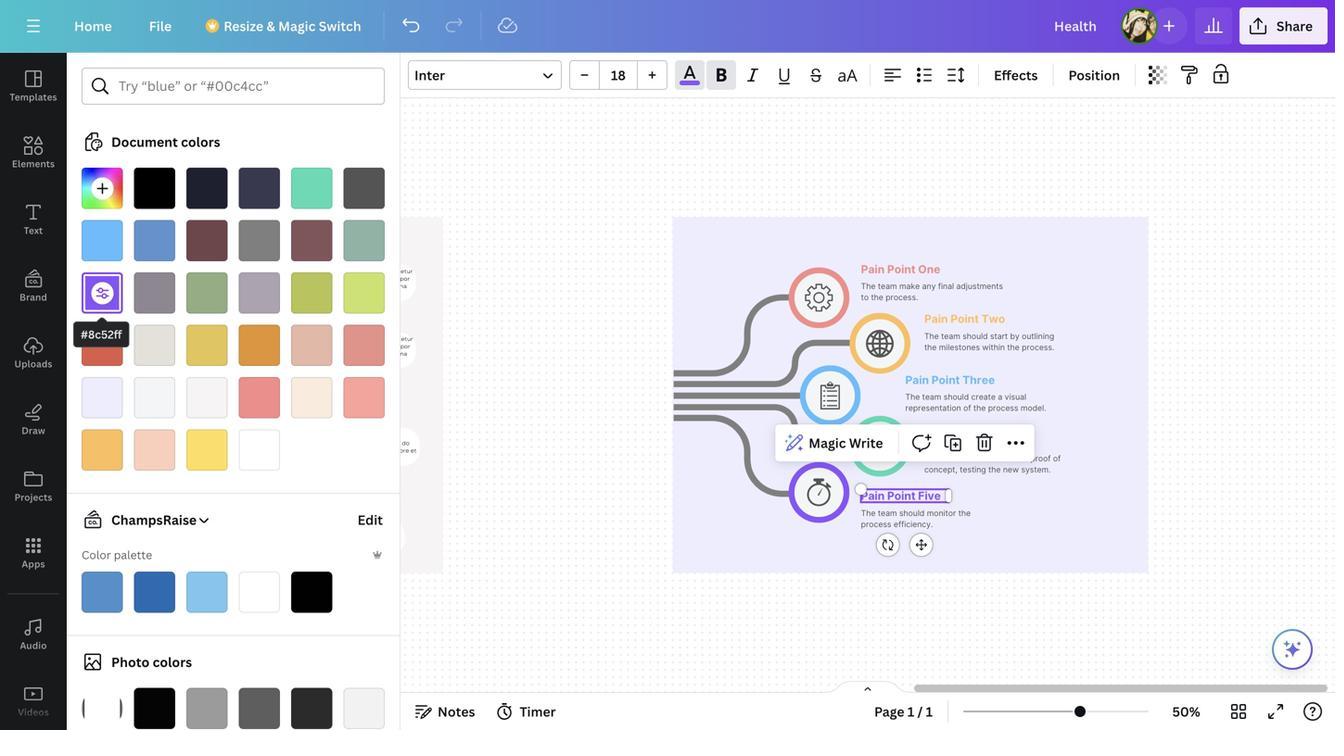 Task type: vqa. For each thing, say whether or not it's contained in the screenshot.
of within The team should create a visual representation of the process model.
yes



Task type: locate. For each thing, give the bounding box(es) containing it.
draw
[[22, 425, 45, 437]]

team inside the team should create a visual representation of the process model.
[[923, 393, 942, 402]]

process.
[[886, 293, 919, 303], [1022, 343, 1055, 352]]

process. down outlining
[[1022, 343, 1055, 352]]

team for efficiency.
[[878, 509, 897, 518]]

point for three
[[932, 374, 960, 387]]

1 vertical spatial process.
[[1022, 343, 1055, 352]]

page
[[875, 704, 905, 721]]

#040404 image
[[134, 689, 175, 730], [134, 689, 175, 730]]

process
[[988, 404, 1019, 413], [861, 520, 892, 529]]

#7f7f7f image
[[239, 220, 280, 262], [239, 220, 280, 262]]

#1f2030 image
[[186, 168, 228, 209], [186, 168, 228, 209]]

timer
[[520, 704, 556, 721]]

of inside the team should create a visual representation of the process model.
[[964, 404, 972, 413]]

should for the
[[963, 332, 988, 341]]

Try "blue" or "#00c4cc" search field
[[119, 69, 373, 104]]

process left 'efficiency.'
[[861, 520, 892, 529]]

the up to
[[861, 282, 876, 291]]

#8f8792 image
[[134, 273, 175, 314], [134, 273, 175, 314]]

0 horizontal spatial 1
[[908, 704, 915, 721]]

team for representation
[[923, 393, 942, 402]]

#e6c451 image
[[186, 325, 228, 366], [186, 325, 228, 366]]

representation
[[906, 404, 962, 413]]

#fbebdc image
[[291, 378, 333, 419], [291, 378, 333, 419]]

testing
[[960, 465, 987, 475]]

a
[[998, 393, 1003, 402], [1024, 454, 1029, 464]]

pain point two
[[925, 313, 1006, 326]]

notes
[[438, 704, 475, 721]]

1 horizontal spatial process
[[988, 404, 1019, 413]]

resize & magic switch
[[224, 17, 361, 35]]

#39dbb2 image
[[291, 168, 333, 209]]

1
[[908, 704, 915, 721], [926, 704, 933, 721]]

process inside the team should monitor the process efficiency.
[[861, 520, 892, 529]]

the right to
[[871, 293, 884, 303]]

pain up representation
[[906, 374, 929, 387]]

point left four
[[951, 435, 979, 448]]

final
[[939, 282, 955, 291]]

#8c52ff image down main menu bar
[[680, 81, 700, 85]]

icon image
[[805, 284, 833, 312], [821, 382, 841, 410], [867, 437, 894, 457]]

a left proof
[[1024, 454, 1029, 464]]

point for four
[[951, 435, 979, 448]]

magic write button
[[779, 429, 891, 458]]

#000000 image
[[134, 168, 175, 209]]

should inside the team should create a visual representation of the process model.
[[944, 393, 969, 402]]

uploads button
[[0, 320, 67, 387]]

#8c52ff image
[[680, 81, 700, 85], [82, 273, 123, 314]]

#ffbd59 image
[[82, 430, 123, 471]]

team inside the team should monitor the process efficiency.
[[878, 509, 897, 518]]

#2b2b2b image
[[291, 689, 333, 730], [291, 689, 333, 730]]

team inside "the team make any final adjustments to the process."
[[878, 282, 897, 291]]

file
[[149, 17, 172, 35]]

#f2f2f2 image
[[344, 689, 385, 730], [344, 689, 385, 730]]

a inside the team should create a visual representation of the process model.
[[998, 393, 1003, 402]]

a for visual
[[998, 393, 1003, 402]]

point left two
[[951, 313, 979, 326]]

1 left /
[[908, 704, 915, 721]]

#ffffff image
[[239, 572, 280, 614], [239, 572, 280, 614]]

the inside the team should conduct a proof of concept, testing the new system.
[[925, 454, 939, 464]]

a inside the team should conduct a proof of concept, testing the new system.
[[1024, 454, 1029, 464]]

share button
[[1240, 7, 1328, 45]]

of right proof
[[1054, 454, 1061, 464]]

0 horizontal spatial #8c52ff image
[[82, 273, 123, 314]]

#ffffff image
[[239, 430, 280, 471], [239, 430, 280, 471]]

#c9e265 image
[[344, 273, 385, 314]]

0 vertical spatial of
[[964, 404, 972, 413]]

should inside the team should conduct a proof of concept, testing the new system.
[[963, 454, 988, 464]]

pain point three
[[906, 374, 995, 387]]

should inside the team should monitor the process efficiency.
[[900, 509, 925, 518]]

#5993cf image
[[134, 220, 175, 262], [134, 220, 175, 262]]

canva assistant image
[[1282, 639, 1304, 661]]

team down pain point one
[[878, 282, 897, 291]]

main menu bar
[[0, 0, 1336, 53]]

point up representation
[[932, 374, 960, 387]]

#8c52ff image
[[680, 81, 700, 85], [82, 273, 123, 314]]

pain up to
[[861, 263, 885, 276]]

magic write
[[809, 435, 884, 452]]

milestones
[[939, 343, 980, 352]]

point
[[888, 263, 916, 276], [951, 313, 979, 326], [932, 374, 960, 387], [951, 435, 979, 448], [888, 490, 916, 503]]

1 horizontal spatial #8c52ff image
[[680, 81, 700, 85]]

team inside the team should conduct a proof of concept, testing the new system.
[[942, 454, 961, 464]]

0 horizontal spatial process.
[[886, 293, 919, 303]]

#84545a image
[[291, 220, 333, 262], [291, 220, 333, 262]]

#aca3af image
[[239, 273, 280, 314], [239, 273, 280, 314]]

the down create
[[974, 404, 986, 413]]

#724449 image
[[186, 220, 228, 262], [186, 220, 228, 262]]

the inside the team should create a visual representation of the process model.
[[974, 404, 986, 413]]

magic inside button
[[278, 17, 316, 35]]

process. down make
[[886, 293, 919, 303]]

the for of
[[925, 454, 939, 464]]

magic
[[278, 17, 316, 35], [809, 435, 846, 452]]

team inside the team should start by outlining the milestones within the process.
[[942, 332, 961, 341]]

elements
[[12, 158, 55, 170]]

show pages image
[[824, 681, 913, 696]]

the up representation
[[906, 393, 920, 402]]

50% button
[[1157, 698, 1217, 727]]

text button
[[0, 186, 67, 253]]

process down visual
[[988, 404, 1019, 413]]

should inside the team should start by outlining the milestones within the process.
[[963, 332, 988, 341]]

team
[[878, 282, 897, 291], [942, 332, 961, 341], [923, 393, 942, 402], [942, 454, 961, 464], [878, 509, 897, 518]]

#eb8f88 image
[[344, 325, 385, 366], [344, 325, 385, 366]]

#8fad80 image
[[186, 273, 228, 314], [186, 273, 228, 314]]

the down pain point five
[[861, 509, 876, 518]]

0 vertical spatial #8c52ff image
[[680, 81, 700, 85]]

team for of
[[942, 454, 961, 464]]

colors for document colors
[[181, 133, 220, 151]]

team up the concept, at right
[[942, 454, 961, 464]]

#b7c44d image
[[291, 273, 333, 314]]

projects
[[14, 492, 52, 504]]

pain for pain point three
[[906, 374, 929, 387]]

point up make
[[888, 263, 916, 276]]

#89b3a5 image
[[344, 220, 385, 262]]

1 horizontal spatial process.
[[1022, 343, 1055, 352]]

group
[[570, 60, 668, 90]]

the down conduct
[[989, 465, 1001, 475]]

apps button
[[0, 520, 67, 587]]

0 horizontal spatial of
[[964, 404, 972, 413]]

pain up the team should monitor the process efficiency.
[[861, 490, 885, 503]]

#f4f5f6 image
[[134, 378, 175, 419], [134, 378, 175, 419]]

team down pain point five
[[878, 509, 897, 518]]

pain for pain point two
[[925, 313, 948, 326]]

home link
[[59, 7, 127, 45]]

#4890cd image
[[82, 572, 123, 614]]

#5e5e5e image
[[239, 689, 280, 730], [239, 689, 280, 730]]

the team should monitor the process efficiency.
[[861, 509, 973, 529]]

1 vertical spatial colors
[[153, 654, 192, 672]]

0 horizontal spatial #8c52ff image
[[82, 273, 123, 314]]

the inside the team should monitor the process efficiency.
[[861, 509, 876, 518]]

1 vertical spatial of
[[1054, 454, 1061, 464]]

model.
[[1021, 404, 1047, 413]]

#545454 image
[[344, 168, 385, 209], [344, 168, 385, 209]]

add a new color image
[[82, 168, 123, 209]]

switch
[[319, 17, 361, 35]]

#8c52ff image down main menu bar
[[680, 81, 700, 85]]

2 vertical spatial icon image
[[867, 437, 894, 457]]

chronometer icon image
[[807, 479, 831, 507]]

the team should conduct a proof of concept, testing the new system.
[[925, 454, 1064, 475]]

1 vertical spatial process
[[861, 520, 892, 529]]

#f6f4f5 image
[[186, 378, 228, 419], [186, 378, 228, 419]]

the inside "the team make any final adjustments to the process."
[[871, 293, 884, 303]]

#e05a47 image
[[82, 325, 123, 366], [82, 325, 123, 366]]

#ffcdba image
[[134, 430, 175, 471]]

icon image up the magic write 'button'
[[821, 382, 841, 410]]

the right monitor on the right bottom of page
[[959, 509, 971, 518]]

50%
[[1173, 704, 1201, 721]]

concept,
[[925, 465, 958, 475]]

pain point one
[[861, 263, 941, 276]]

team up representation
[[923, 393, 942, 402]]

the inside the team should create a visual representation of the process model.
[[906, 393, 920, 402]]

0 vertical spatial colors
[[181, 133, 220, 151]]

file button
[[134, 7, 187, 45]]

#010101 image
[[291, 572, 333, 614]]

colors
[[181, 133, 220, 151], [153, 654, 192, 672]]

should down pain point three
[[944, 393, 969, 402]]

0 horizontal spatial magic
[[278, 17, 316, 35]]

adjustments
[[957, 282, 1004, 291]]

Design title text field
[[1040, 7, 1114, 45]]

0 horizontal spatial process
[[861, 520, 892, 529]]

point for five
[[888, 490, 916, 503]]

#010101 image
[[291, 572, 333, 614]]

1 vertical spatial magic
[[809, 435, 846, 452]]

pain
[[861, 263, 885, 276], [925, 313, 948, 326], [906, 374, 929, 387], [925, 435, 948, 448], [861, 490, 885, 503]]

0 vertical spatial magic
[[278, 17, 316, 35]]

#8c52ff image up #8c52ff
[[82, 273, 123, 314]]

#eeedff image
[[82, 378, 123, 419], [82, 378, 123, 419]]

resize
[[224, 17, 264, 35]]

1 horizontal spatial of
[[1054, 454, 1061, 464]]

elements button
[[0, 120, 67, 186]]

should up 'efficiency.'
[[900, 509, 925, 518]]

team for to
[[878, 282, 897, 291]]

1 vertical spatial #8c52ff image
[[82, 273, 123, 314]]

text
[[24, 224, 43, 237]]

pain point five
[[861, 490, 941, 503]]

the down pain point two in the top right of the page
[[925, 332, 939, 341]]

inter
[[415, 66, 445, 84]]

0 vertical spatial a
[[998, 393, 1003, 402]]

a for proof
[[1024, 454, 1029, 464]]

0 horizontal spatial a
[[998, 393, 1003, 402]]

a left visual
[[998, 393, 1003, 402]]

effects
[[994, 66, 1038, 84]]

1 horizontal spatial a
[[1024, 454, 1029, 464]]

point up the team should monitor the process efficiency.
[[888, 490, 916, 503]]

the inside the team should start by outlining the milestones within the process.
[[925, 332, 939, 341]]

1 horizontal spatial magic
[[809, 435, 846, 452]]

the
[[871, 293, 884, 303], [925, 343, 937, 352], [1008, 343, 1020, 352], [974, 404, 986, 413], [989, 465, 1001, 475], [959, 509, 971, 518]]

1 vertical spatial icon image
[[821, 382, 841, 410]]

two
[[982, 313, 1006, 326]]

of down three
[[964, 404, 972, 413]]

position
[[1069, 66, 1121, 84]]

pain down "the team make any final adjustments to the process."
[[925, 313, 948, 326]]

0 vertical spatial process.
[[886, 293, 919, 303]]

magic inside 'button'
[[809, 435, 846, 452]]

brand button
[[0, 253, 67, 320]]

should up testing
[[963, 454, 988, 464]]

#ffde59 image
[[186, 430, 228, 471], [186, 430, 228, 471]]

team up "milestones"
[[942, 332, 961, 341]]

magic right &
[[278, 17, 316, 35]]

should for efficiency.
[[900, 509, 925, 518]]

colors right the photo
[[153, 654, 192, 672]]

magic left write
[[809, 435, 846, 452]]

the inside the team should conduct a proof of concept, testing the new system.
[[989, 465, 1001, 475]]

#4890cd image
[[82, 572, 123, 614]]

icon image up pain point five
[[867, 437, 894, 457]]

should up "milestones"
[[963, 332, 988, 341]]

side panel tab list
[[0, 53, 67, 731]]

#383950 image
[[239, 168, 280, 209]]

1 right /
[[926, 704, 933, 721]]

icon image left to
[[805, 284, 833, 312]]

the inside the team should monitor the process efficiency.
[[959, 509, 971, 518]]

the for efficiency.
[[861, 509, 876, 518]]

pain up the concept, at right
[[925, 435, 948, 448]]

the inside "the team make any final adjustments to the process."
[[861, 282, 876, 291]]

the up the concept, at right
[[925, 454, 939, 464]]

colors right document
[[181, 133, 220, 151]]

five
[[919, 490, 941, 503]]

edit button
[[356, 502, 385, 539]]

0 vertical spatial process
[[988, 404, 1019, 413]]

0 vertical spatial #8c52ff image
[[680, 81, 700, 85]]

the
[[861, 282, 876, 291], [925, 332, 939, 341], [906, 393, 920, 402], [925, 454, 939, 464], [861, 509, 876, 518]]

#e8b7a5 image
[[291, 325, 333, 366], [291, 325, 333, 366]]

uploads
[[14, 358, 52, 371]]

#8c52ff image up #8c52ff
[[82, 273, 123, 314]]

1 horizontal spatial 1
[[926, 704, 933, 721]]

#9b9b9b image
[[186, 689, 228, 730], [186, 689, 228, 730]]

#b7c44d image
[[291, 273, 333, 314]]

should
[[963, 332, 988, 341], [944, 393, 969, 402], [963, 454, 988, 464], [900, 509, 925, 518]]

1 vertical spatial a
[[1024, 454, 1029, 464]]



Task type: describe. For each thing, give the bounding box(es) containing it.
the down by
[[1008, 343, 1020, 352]]

point for two
[[951, 313, 979, 326]]

monitor
[[927, 509, 957, 518]]

system.
[[1022, 465, 1051, 475]]

#ffa199 image
[[344, 378, 385, 419]]

four
[[982, 435, 1007, 448]]

document
[[111, 133, 178, 151]]

0 vertical spatial icon image
[[805, 284, 833, 312]]

#ffcdba image
[[134, 430, 175, 471]]

videos button
[[0, 669, 67, 731]]

#39dbb2 image
[[291, 168, 333, 209]]

brand
[[20, 291, 47, 304]]

page 1 / 1
[[875, 704, 933, 721]]

team for the
[[942, 332, 961, 341]]

position button
[[1062, 60, 1128, 90]]

any
[[923, 282, 936, 291]]

templates button
[[0, 53, 67, 120]]

#166bb5 image
[[134, 572, 175, 614]]

/
[[918, 704, 923, 721]]

champsraise button
[[74, 509, 212, 531]]

edit
[[358, 512, 383, 529]]

#f88989 image
[[239, 378, 280, 419]]

draw button
[[0, 387, 67, 454]]

photo colors
[[111, 654, 192, 672]]

efficiency.
[[894, 520, 933, 529]]

pain for pain point one
[[861, 263, 885, 276]]

1 1 from the left
[[908, 704, 915, 721]]

#e7922c image
[[239, 325, 280, 366]]

#55bdff image
[[82, 220, 123, 262]]

document colors
[[111, 133, 220, 151]]

inter button
[[408, 60, 562, 90]]

color palette
[[82, 548, 152, 563]]

process inside the team should create a visual representation of the process model.
[[988, 404, 1019, 413]]

pain for pain point five
[[861, 490, 885, 503]]

should for representation
[[944, 393, 969, 402]]

pain for pain point four
[[925, 435, 948, 448]]

color
[[82, 548, 111, 563]]

templates
[[10, 91, 57, 103]]

write
[[850, 435, 884, 452]]

#000000 image
[[134, 168, 175, 209]]

point for one
[[888, 263, 916, 276]]

conduct
[[991, 454, 1022, 464]]

#383950 image
[[239, 168, 280, 209]]

#75c6ef image
[[186, 572, 228, 614]]

start
[[991, 332, 1008, 341]]

proof
[[1031, 454, 1051, 464]]

process. inside the team should start by outlining the milestones within the process.
[[1022, 343, 1055, 352]]

process. inside "the team make any final adjustments to the process."
[[886, 293, 919, 303]]

the for to
[[861, 282, 876, 291]]

to
[[861, 293, 869, 303]]

the team should create a visual representation of the process model.
[[906, 393, 1047, 413]]

#8c52ff
[[81, 327, 122, 342]]

1 vertical spatial #8c52ff image
[[82, 273, 123, 314]]

visual
[[1005, 393, 1027, 402]]

videos
[[18, 707, 49, 719]]

palette
[[114, 548, 152, 563]]

share
[[1277, 17, 1313, 35]]

#ffa199 image
[[344, 378, 385, 419]]

should for of
[[963, 454, 988, 464]]

make
[[900, 282, 920, 291]]

the for representation
[[906, 393, 920, 402]]

new
[[1003, 465, 1019, 475]]

outlining
[[1022, 332, 1055, 341]]

&
[[267, 17, 275, 35]]

audio button
[[0, 602, 67, 669]]

three
[[963, 374, 995, 387]]

2 1 from the left
[[926, 704, 933, 721]]

#55bdff image
[[82, 220, 123, 262]]

the team should start by outlining the milestones within the process.
[[925, 332, 1057, 352]]

1 horizontal spatial #8c52ff image
[[680, 81, 700, 85]]

the left "milestones"
[[925, 343, 937, 352]]

within
[[983, 343, 1005, 352]]

one
[[919, 263, 941, 276]]

photo
[[111, 654, 150, 672]]

– – number field
[[606, 66, 632, 84]]

add a new color image
[[82, 168, 123, 209]]

#166bb5 image
[[134, 572, 175, 614]]

#ffbd59 image
[[82, 430, 123, 471]]

resize & magic switch button
[[194, 7, 376, 45]]

pain point four
[[925, 435, 1007, 448]]

the team make any final adjustments to the process.
[[861, 282, 1006, 303]]

#89b3a5 image
[[344, 220, 385, 262]]

audio
[[20, 640, 47, 653]]

#c9e265 image
[[344, 273, 385, 314]]

by
[[1011, 332, 1020, 341]]

champsraise
[[111, 512, 197, 529]]

projects button
[[0, 454, 67, 520]]

#75c6ef image
[[186, 572, 228, 614]]

effects button
[[987, 60, 1046, 90]]

#e4e1da image
[[134, 325, 175, 366]]

apps
[[22, 558, 45, 571]]

home
[[74, 17, 112, 35]]

the for the
[[925, 332, 939, 341]]

create
[[972, 393, 996, 402]]

#e4e1da image
[[134, 325, 175, 366]]

notes button
[[408, 698, 483, 727]]

colors for photo colors
[[153, 654, 192, 672]]

#e7922c image
[[239, 325, 280, 366]]

of inside the team should conduct a proof of concept, testing the new system.
[[1054, 454, 1061, 464]]

timer button
[[490, 698, 564, 727]]

#f88989 image
[[239, 378, 280, 419]]



